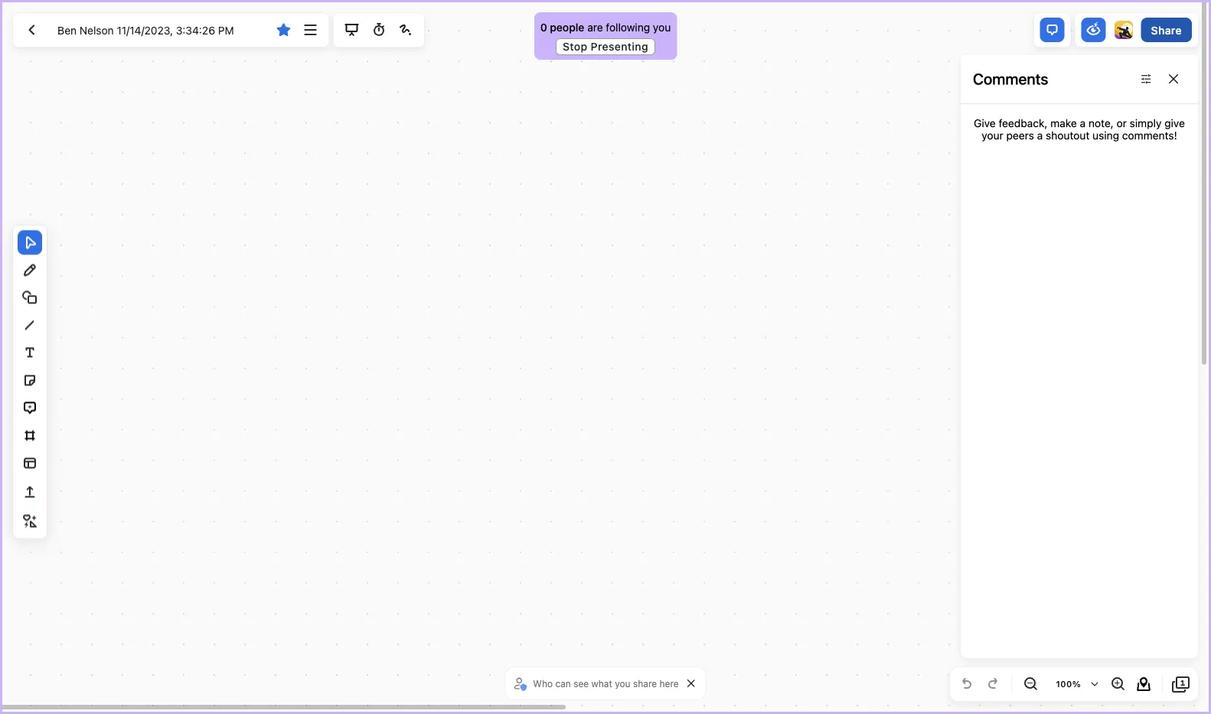 Task type: describe. For each thing, give the bounding box(es) containing it.
who can see what you share here button
[[512, 672, 683, 695]]

presenting
[[591, 40, 649, 53]]

0 horizontal spatial a
[[1038, 129, 1044, 142]]

all eyes on me image
[[1085, 21, 1104, 39]]

what
[[592, 678, 613, 689]]

who
[[533, 678, 553, 689]]

dashboard image
[[22, 21, 41, 39]]

0 people are following you stop  presenting
[[541, 21, 671, 53]]

share button
[[1142, 18, 1193, 42]]

are
[[588, 21, 603, 34]]

give
[[1165, 117, 1186, 129]]

laser image
[[397, 21, 415, 39]]

stop
[[563, 40, 588, 53]]

comment panel image
[[1044, 21, 1062, 39]]

can
[[556, 678, 571, 689]]

zoom out image
[[1022, 675, 1040, 693]]

you for what
[[615, 678, 631, 689]]

templates image
[[21, 454, 39, 472]]

give
[[975, 117, 997, 129]]

share
[[634, 678, 657, 689]]

timer image
[[370, 21, 388, 39]]

people
[[550, 21, 585, 34]]

present image
[[343, 21, 361, 39]]

you for following
[[653, 21, 671, 34]]

more options image
[[302, 21, 320, 39]]

share
[[1152, 24, 1183, 36]]

here
[[660, 678, 679, 689]]

stop  presenting button
[[556, 38, 656, 55]]

give feedback, make a note, or simply give your peers a shoutout using comments!
[[975, 117, 1186, 142]]



Task type: vqa. For each thing, say whether or not it's contained in the screenshot.
are
yes



Task type: locate. For each thing, give the bounding box(es) containing it.
%
[[1073, 679, 1082, 689]]

0
[[541, 21, 548, 34]]

mini map image
[[1135, 675, 1154, 693]]

you inside popup button
[[615, 678, 631, 689]]

comments!
[[1123, 129, 1178, 142]]

100 %
[[1057, 679, 1082, 689]]

comments
[[974, 70, 1049, 88]]

zoom in image
[[1109, 675, 1128, 693]]

feedback,
[[999, 117, 1048, 129]]

1 horizontal spatial you
[[653, 21, 671, 34]]

make
[[1051, 117, 1078, 129]]

unstar this whiteboard image
[[275, 21, 293, 39]]

more tools image
[[21, 512, 39, 531]]

note,
[[1089, 117, 1115, 129]]

following
[[606, 21, 651, 34]]

you
[[653, 21, 671, 34], [615, 678, 631, 689]]

filter menu for comments image
[[1138, 70, 1156, 88]]

1 horizontal spatial a
[[1081, 117, 1086, 129]]

simply
[[1131, 117, 1162, 129]]

0 vertical spatial you
[[653, 21, 671, 34]]

a right peers
[[1038, 129, 1044, 142]]

who can see what you share here
[[533, 678, 679, 689]]

you right following
[[653, 21, 671, 34]]

100
[[1057, 679, 1073, 689]]

0 horizontal spatial you
[[615, 678, 631, 689]]

see
[[574, 678, 589, 689]]

your
[[982, 129, 1004, 142]]

Document name text field
[[46, 18, 269, 42]]

shoutout
[[1047, 129, 1090, 142]]

peers
[[1007, 129, 1035, 142]]

you inside 0 people are following you stop  presenting
[[653, 21, 671, 34]]

1 vertical spatial you
[[615, 678, 631, 689]]

you right what
[[615, 678, 631, 689]]

or
[[1117, 117, 1128, 129]]

upload image
[[21, 483, 39, 501]]

pages image
[[1173, 675, 1191, 693]]

using
[[1093, 129, 1120, 142]]

a left note,
[[1081, 117, 1086, 129]]

a
[[1081, 117, 1086, 129], [1038, 129, 1044, 142]]



